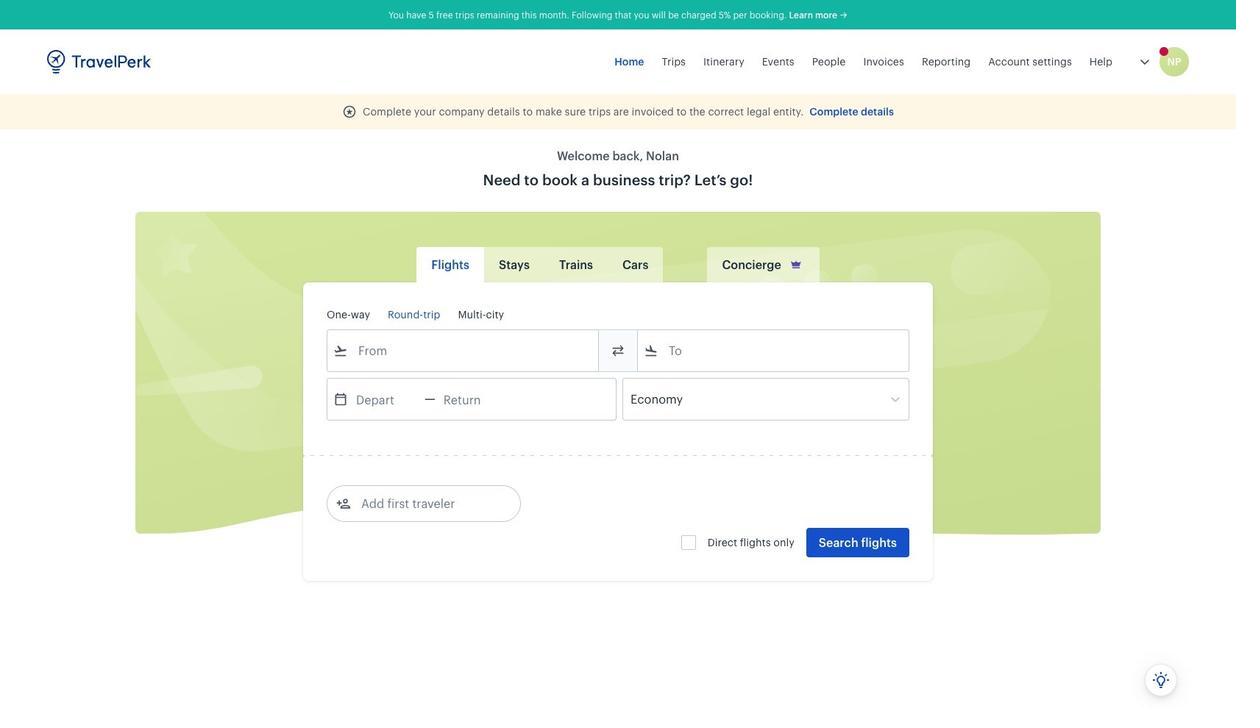 Task type: locate. For each thing, give the bounding box(es) containing it.
Add first traveler search field
[[351, 492, 504, 516]]



Task type: describe. For each thing, give the bounding box(es) containing it.
Return text field
[[436, 379, 512, 420]]

From search field
[[348, 339, 579, 363]]

Depart text field
[[348, 379, 425, 420]]

To search field
[[659, 339, 890, 363]]



